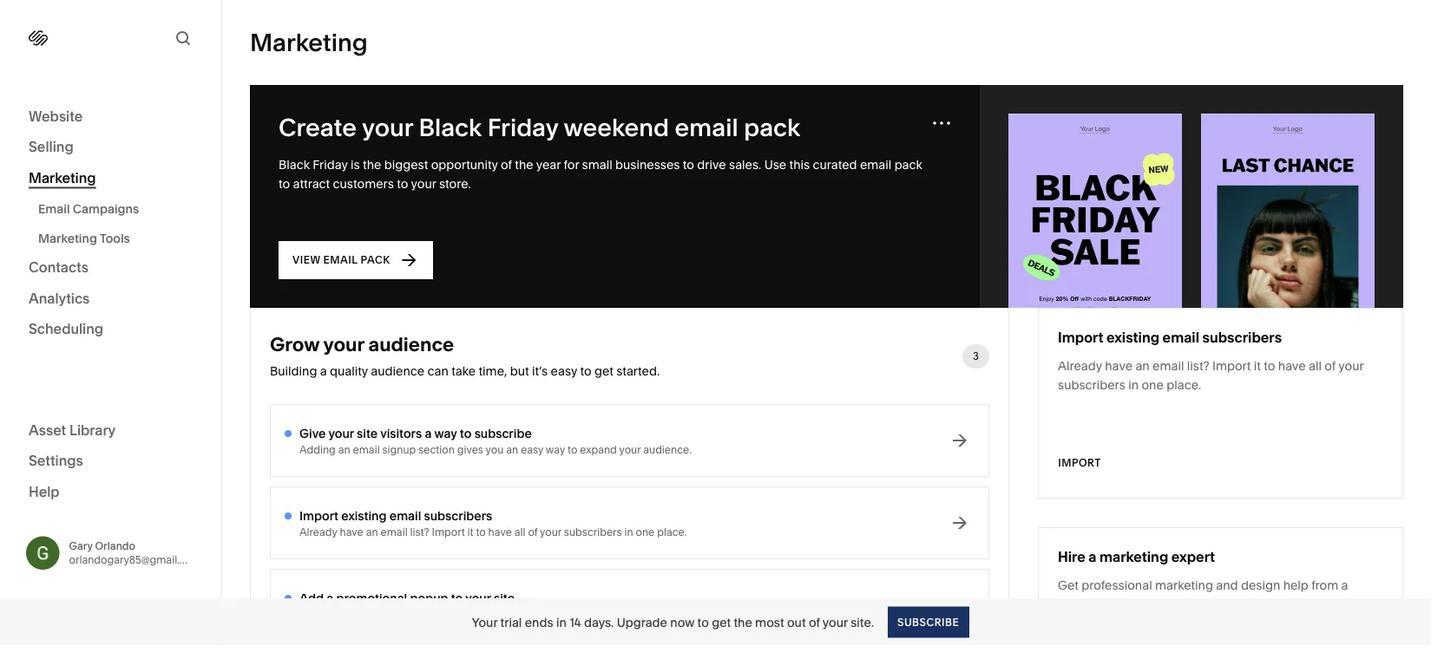 Task type: vqa. For each thing, say whether or not it's contained in the screenshot.
need
no



Task type: locate. For each thing, give the bounding box(es) containing it.
out
[[787, 616, 806, 630]]

to
[[698, 616, 709, 630]]

email campaigns link
[[38, 194, 202, 224]]

0 vertical spatial marketing
[[29, 169, 96, 186]]

marketing up contacts
[[38, 231, 97, 246]]

marketing for marketing
[[29, 169, 96, 186]]

most
[[755, 616, 785, 630]]

email
[[38, 201, 70, 216]]

campaigns
[[73, 201, 139, 216]]

upgrade
[[617, 616, 668, 630]]

subscribe button
[[888, 607, 969, 639]]

marketing up email on the top left of page
[[29, 169, 96, 186]]

trial
[[501, 616, 522, 630]]

ends
[[525, 616, 554, 630]]

help
[[29, 484, 60, 501]]

scheduling link
[[29, 320, 193, 340]]

selling link
[[29, 138, 193, 158]]

your
[[472, 616, 498, 630]]

marketing
[[29, 169, 96, 186], [38, 231, 97, 246]]

marketing for marketing tools
[[38, 231, 97, 246]]

help link
[[29, 483, 60, 502]]

orlandogary85@gmail.com
[[69, 554, 202, 567]]

analytics link
[[29, 289, 193, 310]]

1 vertical spatial marketing
[[38, 231, 97, 246]]

settings link
[[29, 452, 193, 472]]

asset library
[[29, 422, 116, 439]]

asset
[[29, 422, 66, 439]]

analytics
[[29, 290, 90, 307]]

14
[[570, 616, 581, 630]]

settings
[[29, 453, 83, 470]]

contacts
[[29, 259, 88, 276]]

contacts link
[[29, 258, 193, 279]]

scheduling
[[29, 321, 103, 338]]

subscribe
[[898, 616, 960, 629]]



Task type: describe. For each thing, give the bounding box(es) containing it.
your
[[823, 616, 848, 630]]

marketing tools
[[38, 231, 130, 246]]

now
[[671, 616, 695, 630]]

selling
[[29, 138, 74, 155]]

website
[[29, 108, 83, 125]]

your trial ends in 14 days. upgrade now to get the most out of your site.
[[472, 616, 874, 630]]

library
[[69, 422, 116, 439]]

marketing tools link
[[38, 224, 202, 253]]

gary orlando orlandogary85@gmail.com
[[69, 540, 202, 567]]

in
[[556, 616, 567, 630]]

tools
[[100, 231, 130, 246]]

marketing link
[[29, 168, 193, 189]]

site.
[[851, 616, 874, 630]]

orlando
[[95, 540, 135, 553]]

the
[[734, 616, 753, 630]]

get
[[712, 616, 731, 630]]

gary
[[69, 540, 93, 553]]

asset library link
[[29, 421, 193, 442]]

days.
[[584, 616, 614, 630]]

of
[[809, 616, 820, 630]]

website link
[[29, 107, 193, 127]]

email campaigns
[[38, 201, 139, 216]]



